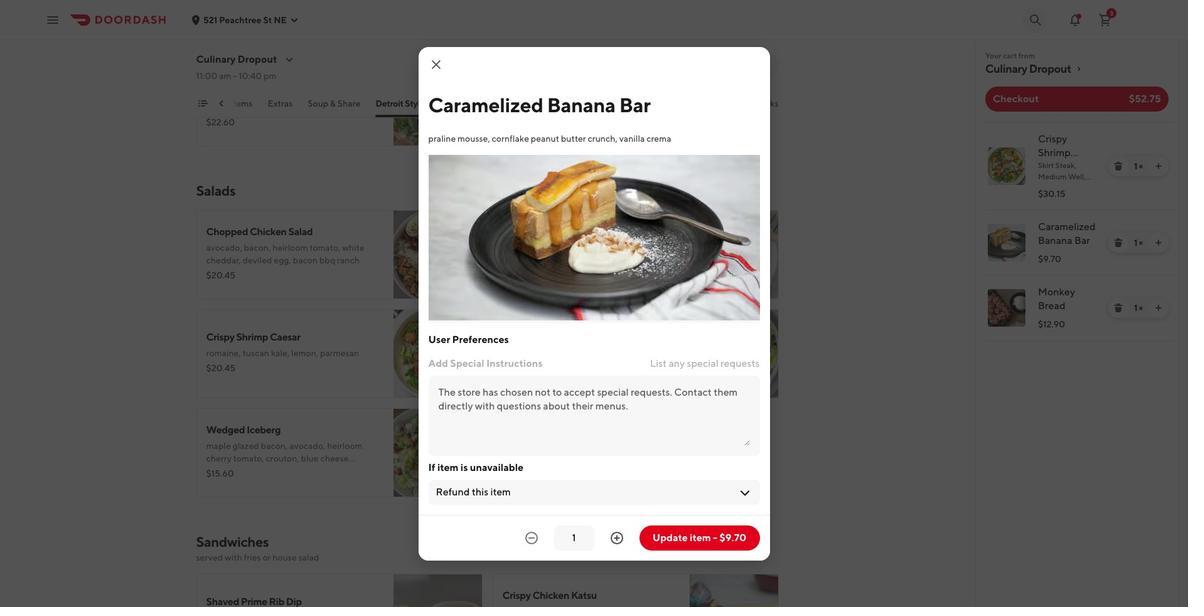 Task type: vqa. For each thing, say whether or not it's contained in the screenshot.


Task type: locate. For each thing, give the bounding box(es) containing it.
date,
[[615, 243, 636, 253]]

0 vertical spatial &
[[330, 99, 336, 109]]

crouton,
[[266, 454, 299, 464]]

salads
[[479, 99, 505, 109], [196, 183, 236, 199]]

$12.90
[[1039, 320, 1066, 330]]

crispy
[[1039, 133, 1068, 145], [206, 332, 235, 343], [503, 590, 531, 602]]

bacon, up crouton,
[[261, 441, 288, 452]]

preferences
[[452, 334, 509, 346]]

0 horizontal spatial dropout
[[238, 53, 277, 65]]

chicken
[[250, 226, 287, 238], [533, 590, 570, 602]]

cart
[[1004, 51, 1017, 60]]

1 horizontal spatial crispy
[[503, 590, 531, 602]]

-
[[233, 71, 237, 81], [713, 532, 718, 544]]

add button for wedged iceberg
[[443, 470, 475, 490]]

chicken for crispy
[[533, 590, 570, 602]]

1 horizontal spatial tomato,
[[310, 243, 341, 253]]

house
[[534, 332, 563, 343]]

grains,
[[588, 243, 614, 253]]

heirloom up egg,
[[273, 243, 308, 253]]

monkey bread image
[[988, 289, 1026, 327]]

instructions
[[487, 358, 543, 370]]

$9.70 up monkey
[[1039, 254, 1062, 264]]

shrimp down medium
[[1051, 183, 1075, 193]]

1 horizontal spatial heirloom
[[327, 441, 363, 452]]

item right 'update'
[[690, 532, 711, 544]]

sandwiches inside sandwiches served with fries or house salad
[[196, 534, 269, 551]]

1 × for caesar
[[1135, 161, 1144, 171]]

2 1 from the top
[[1135, 238, 1138, 248]]

cornflake
[[492, 133, 529, 143]]

1 horizontal spatial &
[[583, 226, 589, 238]]

caramelized inside list
[[1039, 221, 1096, 233]]

sandwiches button
[[520, 97, 567, 117]]

update item - $9.70 button
[[640, 526, 760, 551]]

3 $20.45 from the top
[[206, 364, 236, 374]]

$15.60
[[206, 469, 234, 479]]

1 remove item from cart image from the top
[[1114, 238, 1124, 248]]

maple inside butternut squash & kale bartlett pear, ancient grains, date, pistachio, toasted mulberry, white cheddar, maple tahini vinaigrette
[[634, 256, 659, 266]]

add button for chopped chicken salad
[[443, 272, 475, 292]]

entrees
[[582, 99, 613, 109]]

bar up vanilla
[[620, 93, 651, 116]]

culinary dropout down the from
[[986, 62, 1072, 75]]

0 vertical spatial crispy shrimp caesar image
[[988, 148, 1026, 185]]

item inside update item - $9.70 "button"
[[690, 532, 711, 544]]

bacon, up deviled on the left of page
[[244, 243, 271, 253]]

caramelized up mousse,
[[429, 93, 544, 116]]

0 horizontal spatial tomato,
[[233, 454, 264, 464]]

1 vertical spatial $20.45
[[206, 271, 236, 281]]

1 1 × from the top
[[1135, 161, 1144, 171]]

avocado, up blue
[[290, 441, 326, 452]]

cheap
[[503, 332, 532, 343]]

0 vertical spatial ×
[[1139, 161, 1144, 171]]

open menu image
[[45, 12, 60, 27]]

caramelized banana bar
[[429, 93, 651, 116], [1039, 221, 1096, 247]]

tuscan
[[243, 349, 269, 359]]

salad inside chopped chicken salad avocado, bacon, heirloom tomato, white cheddar, deviled egg, bacon bbq ranch $20.45
[[289, 226, 313, 238]]

& right soup on the left of the page
[[330, 99, 336, 109]]

0 horizontal spatial white
[[342, 243, 365, 253]]

add
[[450, 277, 468, 287], [747, 277, 764, 287], [429, 358, 448, 370], [747, 376, 764, 386], [450, 475, 468, 485]]

1 horizontal spatial item
[[690, 532, 711, 544]]

1 vertical spatial -
[[713, 532, 718, 544]]

banana inside dialog
[[547, 93, 616, 116]]

ranch
[[337, 256, 360, 266], [546, 349, 569, 359]]

snacks
[[628, 99, 656, 109]]

0 horizontal spatial crispy shrimp caesar image
[[393, 310, 483, 399]]

0 horizontal spatial item
[[438, 462, 459, 474]]

1 horizontal spatial salad
[[564, 332, 589, 343]]

medium
[[1039, 172, 1067, 181]]

ranch down the house
[[546, 349, 569, 359]]

shrimp for crispy shrimp caesar romaine, tuscan kale, lemon, parmesan $20.45
[[236, 332, 268, 343]]

0 horizontal spatial caramelized
[[429, 93, 544, 116]]

bacon
[[293, 256, 318, 266]]

0 horizontal spatial caesar
[[270, 332, 301, 343]]

add one to cart image
[[1154, 238, 1164, 248], [1154, 303, 1164, 313]]

caramelized inside dialog
[[429, 93, 544, 116]]

ne
[[274, 15, 287, 25]]

11:00 am - 10:40 pm
[[196, 71, 277, 81]]

popular items
[[197, 99, 253, 109]]

1 horizontal spatial caesar
[[1039, 161, 1070, 173]]

dressing
[[206, 467, 240, 477]]

caramelized for $9.70
[[1039, 221, 1096, 233]]

heirloom up 'cheese'
[[327, 441, 363, 452]]

Add Special Instructions text field
[[439, 386, 750, 446]]

shrimp up 'skirt' at right top
[[1039, 147, 1071, 159]]

culinary down cart
[[986, 62, 1028, 75]]

0 horizontal spatial maple
[[206, 441, 231, 452]]

detroit
[[376, 99, 404, 109]]

unavailable
[[470, 462, 524, 474]]

chopped
[[206, 226, 248, 238]]

ranch inside chopped chicken salad avocado, bacon, heirloom tomato, white cheddar, deviled egg, bacon bbq ranch $20.45
[[337, 256, 360, 266]]

1 vertical spatial shrimp
[[1051, 183, 1075, 193]]

decrease quantity by 1 image
[[524, 531, 539, 546]]

avocado, down chopped
[[206, 243, 242, 253]]

caesar inside crispy shrimp caesar romaine, tuscan kale, lemon, parmesan $20.45
[[270, 332, 301, 343]]

cheddar, down chopped
[[206, 256, 241, 266]]

no
[[1039, 183, 1049, 193]]

caesar for crispy shrimp caesar romaine, tuscan kale, lemon, parmesan $20.45
[[270, 332, 301, 343]]

- inside "button"
[[713, 532, 718, 544]]

increase quantity by 1 image
[[609, 531, 625, 546]]

salad for chopped chicken salad
[[289, 226, 313, 238]]

& left the "kale"
[[583, 226, 589, 238]]

0 vertical spatial bacon,
[[244, 243, 271, 253]]

0 horizontal spatial crispy
[[206, 332, 235, 343]]

0 vertical spatial chicken
[[250, 226, 287, 238]]

caramelized banana bar up the peanut
[[429, 93, 651, 116]]

add button for cheap house salad
[[739, 371, 771, 391]]

heirloom
[[273, 243, 308, 253], [327, 441, 363, 452]]

caesar inside crispy shrimp caesar
[[1039, 161, 1070, 173]]

salad
[[299, 553, 319, 563]]

1 horizontal spatial chicken
[[533, 590, 570, 602]]

white
[[342, 243, 365, 253], [574, 256, 596, 266]]

1 × from the top
[[1139, 161, 1144, 171]]

maple
[[634, 256, 659, 266], [206, 441, 231, 452]]

3 button
[[1093, 7, 1118, 32]]

3 items, open order cart image
[[1098, 12, 1113, 27]]

1 vertical spatial white
[[574, 256, 596, 266]]

is
[[461, 462, 468, 474]]

remove item from cart image
[[1114, 238, 1124, 248], [1114, 303, 1124, 313]]

kale,
[[271, 349, 290, 359]]

salad inside cheap house salad buttermilk ranch $9.15
[[564, 332, 589, 343]]

1 cheddar, from the left
[[206, 256, 241, 266]]

1 vertical spatial maple
[[206, 441, 231, 452]]

1 horizontal spatial culinary dropout
[[986, 62, 1072, 75]]

crispy shrimp caesar
[[1039, 133, 1071, 173]]

pizza
[[313, 73, 337, 85], [443, 99, 464, 109]]

squash
[[548, 226, 581, 238]]

&
[[330, 99, 336, 109], [583, 226, 589, 238]]

Current quantity is 1 number field
[[562, 532, 587, 545]]

1 $20.45 from the top
[[206, 18, 236, 28]]

item for if
[[438, 462, 459, 474]]

list
[[976, 122, 1179, 342]]

tahini
[[503, 268, 525, 278]]

shrimp inside crispy shrimp caesar romaine, tuscan kale, lemon, parmesan $20.45
[[236, 332, 268, 343]]

0 vertical spatial ranch
[[337, 256, 360, 266]]

0 vertical spatial maple
[[634, 256, 659, 266]]

0 vertical spatial heirloom
[[273, 243, 308, 253]]

heirloom inside chopped chicken salad avocado, bacon, heirloom tomato, white cheddar, deviled egg, bacon bbq ranch $20.45
[[273, 243, 308, 253]]

avocado, inside chopped chicken salad avocado, bacon, heirloom tomato, white cheddar, deviled egg, bacon bbq ranch $20.45
[[206, 243, 242, 253]]

chopped chicken salad avocado, bacon, heirloom tomato, white cheddar, deviled egg, bacon bbq ranch $20.45
[[206, 226, 365, 281]]

0 horizontal spatial salads
[[196, 183, 236, 199]]

0 horizontal spatial pizza
[[313, 73, 337, 85]]

0 vertical spatial -
[[233, 71, 237, 81]]

×
[[1139, 161, 1144, 171], [1139, 238, 1144, 248], [1139, 303, 1144, 313]]

cheddar, inside chopped chicken salad avocado, bacon, heirloom tomato, white cheddar, deviled egg, bacon bbq ranch $20.45
[[206, 256, 241, 266]]

1 vertical spatial bacon,
[[261, 441, 288, 452]]

caramelized
[[429, 93, 544, 116], [1039, 221, 1096, 233]]

1 horizontal spatial banana
[[1039, 235, 1073, 247]]

$9.70 up crispy chicken katsu image
[[720, 532, 747, 544]]

1 horizontal spatial dropout
[[1030, 62, 1072, 75]]

0 horizontal spatial ranch
[[337, 256, 360, 266]]

1 vertical spatial avocado,
[[290, 441, 326, 452]]

1 vertical spatial add one to cart image
[[1154, 303, 1164, 313]]

salads up mousse,
[[479, 99, 505, 109]]

caramelized banana bar for $9.70
[[1039, 221, 1096, 247]]

1 vertical spatial heirloom
[[327, 441, 363, 452]]

pizza inside black truffle mushroom pizza smoked onion alfredo, mozzarella cheese, arugula $22.60
[[313, 73, 337, 85]]

culinary inside culinary dropout link
[[986, 62, 1028, 75]]

bbq
[[320, 256, 336, 266]]

chicken left katsu
[[533, 590, 570, 602]]

1 vertical spatial crispy shrimp caesar image
[[393, 310, 483, 399]]

0 vertical spatial avocado,
[[206, 243, 242, 253]]

toasted
[[503, 256, 533, 266]]

2 vertical spatial crispy
[[503, 590, 531, 602]]

alfredo,
[[264, 90, 294, 100]]

butternut squash & kale bartlett pear, ancient grains, date, pistachio, toasted mulberry, white cheddar, maple tahini vinaigrette
[[503, 226, 676, 278]]

items
[[231, 99, 253, 109]]

caramelized down $30.15 on the right of page
[[1039, 221, 1096, 233]]

1 horizontal spatial maple
[[634, 256, 659, 266]]

pizza right pan
[[443, 99, 464, 109]]

0 vertical spatial remove item from cart image
[[1114, 238, 1124, 248]]

0 vertical spatial item
[[438, 462, 459, 474]]

culinary up the 11:00
[[196, 53, 236, 65]]

monkey bread
[[1039, 286, 1076, 312]]

0 horizontal spatial &
[[330, 99, 336, 109]]

0 vertical spatial banana
[[547, 93, 616, 116]]

1 horizontal spatial cheddar,
[[598, 256, 632, 266]]

1 vertical spatial caramelized banana bar
[[1039, 221, 1096, 247]]

crispy inside crispy shrimp caesar romaine, tuscan kale, lemon, parmesan $20.45
[[206, 332, 235, 343]]

bar inside caramelized banana bar dialog
[[620, 93, 651, 116]]

salads button
[[479, 97, 505, 117]]

1 vertical spatial remove item from cart image
[[1114, 303, 1124, 313]]

banana for praline mousse, cornflake peanut butter crunch, vanilla crema
[[547, 93, 616, 116]]

crispy for crispy shrimp caesar
[[1039, 133, 1068, 145]]

pizza for mushroom
[[313, 73, 337, 85]]

0 vertical spatial crispy
[[1039, 133, 1068, 145]]

bacon, for chicken
[[244, 243, 271, 253]]

salad right the house
[[564, 332, 589, 343]]

bar up monkey
[[1075, 235, 1091, 247]]

with
[[225, 553, 242, 563]]

2 add one to cart image from the top
[[1154, 303, 1164, 313]]

0 vertical spatial 1 ×
[[1135, 161, 1144, 171]]

salads up chopped
[[196, 183, 236, 199]]

3 1 from the top
[[1135, 303, 1138, 313]]

2 cheddar, from the left
[[598, 256, 632, 266]]

chicken inside chopped chicken salad avocado, bacon, heirloom tomato, white cheddar, deviled egg, bacon bbq ranch $20.45
[[250, 226, 287, 238]]

smoked
[[206, 90, 238, 100]]

1 vertical spatial item
[[690, 532, 711, 544]]

& inside button
[[330, 99, 336, 109]]

cheap house salad image
[[690, 310, 779, 399]]

1 for caesar
[[1135, 161, 1138, 171]]

banana down $30.15 on the right of page
[[1039, 235, 1073, 247]]

bar for praline mousse, cornflake peanut butter crunch, vanilla crema
[[620, 93, 651, 116]]

salad up 'bacon'
[[289, 226, 313, 238]]

2 $20.45 from the top
[[206, 271, 236, 281]]

2 vertical spatial ×
[[1139, 303, 1144, 313]]

pear,
[[535, 243, 554, 253]]

1 vertical spatial salads
[[196, 183, 236, 199]]

bacon, inside wedged iceberg maple glazed bacon, avocado, heirloom cherry tomato, crouton, blue cheese dressing
[[261, 441, 288, 452]]

1 vertical spatial ranch
[[546, 349, 569, 359]]

tomato, down glazed
[[233, 454, 264, 464]]

banana up butter at the left top
[[547, 93, 616, 116]]

- for am
[[233, 71, 237, 81]]

2 vertical spatial $20.45
[[206, 364, 236, 374]]

- right 'update'
[[713, 532, 718, 544]]

dropout down the from
[[1030, 62, 1072, 75]]

0 horizontal spatial $9.70
[[720, 532, 747, 544]]

1 vertical spatial salad
[[564, 332, 589, 343]]

$20.45 down chopped
[[206, 271, 236, 281]]

ranch inside cheap house salad buttermilk ranch $9.15
[[546, 349, 569, 359]]

dropout up 10:40 at the top left of the page
[[238, 53, 277, 65]]

pistachio,
[[637, 243, 676, 253]]

0 horizontal spatial cheddar,
[[206, 256, 241, 266]]

shrimp up 'tuscan'
[[236, 332, 268, 343]]

truffle
[[233, 73, 262, 85]]

2 horizontal spatial crispy
[[1039, 133, 1068, 145]]

$20.45 left the st
[[206, 18, 236, 28]]

1 horizontal spatial white
[[574, 256, 596, 266]]

2 remove item from cart image from the top
[[1114, 303, 1124, 313]]

2 × from the top
[[1139, 238, 1144, 248]]

remove item from cart image for monkey bread
[[1114, 303, 1124, 313]]

mozzarella
[[296, 90, 339, 100]]

add for chopped chicken salad
[[450, 277, 468, 287]]

pizza up mozzarella
[[313, 73, 337, 85]]

maple up cherry
[[206, 441, 231, 452]]

cheddar, down date,
[[598, 256, 632, 266]]

add one to cart image for monkey bread
[[1154, 303, 1164, 313]]

item for update
[[690, 532, 711, 544]]

maple down pistachio,
[[634, 256, 659, 266]]

caesar
[[1039, 161, 1070, 173], [270, 332, 301, 343]]

1 add one to cart image from the top
[[1154, 238, 1164, 248]]

3 × from the top
[[1139, 303, 1144, 313]]

tomato, up bbq
[[310, 243, 341, 253]]

user
[[429, 334, 450, 346]]

white inside butternut squash & kale bartlett pear, ancient grains, date, pistachio, toasted mulberry, white cheddar, maple tahini vinaigrette
[[574, 256, 596, 266]]

butternut squash & kale image
[[690, 210, 779, 300]]

0 vertical spatial sandwiches
[[520, 99, 567, 109]]

served
[[196, 553, 223, 563]]

bread
[[1039, 300, 1066, 312]]

chicken up deviled on the left of page
[[250, 226, 287, 238]]

ranch right bbq
[[337, 256, 360, 266]]

crispy inside crispy shrimp caesar
[[1039, 133, 1068, 145]]

avocado,
[[206, 243, 242, 253], [290, 441, 326, 452]]

list
[[650, 358, 667, 370]]

caesar for crispy shrimp caesar
[[1039, 161, 1070, 173]]

1 vertical spatial $9.70
[[720, 532, 747, 544]]

list containing crispy shrimp caesar
[[976, 122, 1179, 342]]

add for wedged iceberg
[[450, 475, 468, 485]]

0 horizontal spatial caramelized banana bar
[[429, 93, 651, 116]]

1 vertical spatial ×
[[1139, 238, 1144, 248]]

1 horizontal spatial caramelized
[[1039, 221, 1096, 233]]

1 vertical spatial caramelized
[[1039, 221, 1096, 233]]

katsu
[[571, 590, 597, 602]]

onion
[[239, 90, 262, 100]]

sandwiches up the peanut
[[520, 99, 567, 109]]

1 horizontal spatial culinary
[[986, 62, 1028, 75]]

culinary
[[196, 53, 236, 65], [986, 62, 1028, 75]]

add one to cart image for caramelized banana bar
[[1154, 238, 1164, 248]]

item right if
[[438, 462, 459, 474]]

black
[[206, 73, 231, 85]]

0 vertical spatial add one to cart image
[[1154, 238, 1164, 248]]

culinary dropout up 11:00 am - 10:40 pm
[[196, 53, 277, 65]]

1 vertical spatial caesar
[[270, 332, 301, 343]]

cheese pizza image
[[393, 0, 483, 47]]

- right am
[[233, 71, 237, 81]]

$20.45
[[206, 18, 236, 28], [206, 271, 236, 281], [206, 364, 236, 374]]

1 vertical spatial chicken
[[533, 590, 570, 602]]

bacon, inside chopped chicken salad avocado, bacon, heirloom tomato, white cheddar, deviled egg, bacon bbq ranch $20.45
[[244, 243, 271, 253]]

crispy down the decrease quantity by 1 icon
[[503, 590, 531, 602]]

1 vertical spatial &
[[583, 226, 589, 238]]

1 ×
[[1135, 161, 1144, 171], [1135, 238, 1144, 248], [1135, 303, 1144, 313]]

add button for butternut squash & kale
[[739, 272, 771, 292]]

caramelized banana bar down $30.15 on the right of page
[[1039, 221, 1096, 247]]

1 horizontal spatial pizza
[[443, 99, 464, 109]]

$20.45 down romaine,
[[206, 364, 236, 374]]

0 vertical spatial pizza
[[313, 73, 337, 85]]

vanilla
[[620, 133, 645, 143]]

1 vertical spatial 1 ×
[[1135, 238, 1144, 248]]

add inside caramelized banana bar dialog
[[429, 358, 448, 370]]

1 vertical spatial sandwiches
[[196, 534, 269, 551]]

2 vertical spatial 1 ×
[[1135, 303, 1144, 313]]

crispy up romaine,
[[206, 332, 235, 343]]

crispy up 'skirt' at right top
[[1039, 133, 1068, 145]]

requests
[[721, 358, 760, 370]]

0 horizontal spatial banana
[[547, 93, 616, 116]]

0 vertical spatial caramelized
[[429, 93, 544, 116]]

0 vertical spatial caramelized banana bar
[[429, 93, 651, 116]]

0 vertical spatial $20.45
[[206, 18, 236, 28]]

2 1 × from the top
[[1135, 238, 1144, 248]]

0 vertical spatial shrimp
[[1039, 147, 1071, 159]]

1 1 from the top
[[1135, 161, 1138, 171]]

caramelized banana bar image
[[429, 155, 760, 321], [988, 224, 1026, 262]]

1 horizontal spatial bar
[[1075, 235, 1091, 247]]

1 vertical spatial pizza
[[443, 99, 464, 109]]

any
[[669, 358, 685, 370]]

0 horizontal spatial chicken
[[250, 226, 287, 238]]

black truffle mushroom pizza image
[[393, 57, 483, 146]]

0 vertical spatial 1
[[1135, 161, 1138, 171]]

drinks button
[[753, 97, 779, 117]]

caramelized banana bar inside dialog
[[429, 93, 651, 116]]

0 horizontal spatial culinary dropout
[[196, 53, 277, 65]]

bar inside caramelized banana bar
[[1075, 235, 1091, 247]]

1 horizontal spatial $9.70
[[1039, 254, 1062, 264]]

crispy shrimp caesar image
[[988, 148, 1026, 185], [393, 310, 483, 399]]

1
[[1135, 161, 1138, 171], [1135, 238, 1138, 248], [1135, 303, 1138, 313]]

0 horizontal spatial heirloom
[[273, 243, 308, 253]]

$20.45 inside chopped chicken salad avocado, bacon, heirloom tomato, white cheddar, deviled egg, bacon bbq ranch $20.45
[[206, 271, 236, 281]]

1 horizontal spatial caramelized banana bar
[[1039, 221, 1096, 247]]

0 horizontal spatial sandwiches
[[196, 534, 269, 551]]

sandwiches up "with"
[[196, 534, 269, 551]]

1 vertical spatial bar
[[1075, 235, 1091, 247]]



Task type: describe. For each thing, give the bounding box(es) containing it.
0 vertical spatial $9.70
[[1039, 254, 1062, 264]]

close caramelized banana bar image
[[429, 57, 444, 72]]

iceberg
[[247, 425, 281, 436]]

parmesan
[[320, 349, 359, 359]]

crispy for crispy shrimp caesar romaine, tuscan kale, lemon, parmesan $20.45
[[206, 332, 235, 343]]

chopped chicken salad image
[[393, 210, 483, 300]]

egg,
[[274, 256, 291, 266]]

special
[[450, 358, 485, 370]]

crispy chicken katsu
[[503, 590, 597, 602]]

crema
[[647, 133, 672, 143]]

culinary dropout link
[[986, 62, 1169, 77]]

add for butternut squash & kale
[[747, 277, 764, 287]]

1 horizontal spatial salads
[[479, 99, 505, 109]]

if item is unavailable
[[429, 462, 524, 474]]

caramelized banana bar dialog
[[419, 47, 770, 561]]

peachtree
[[219, 15, 262, 25]]

1 × for bar
[[1135, 238, 1144, 248]]

fries
[[244, 553, 261, 563]]

bar for $9.70
[[1075, 235, 1091, 247]]

add one to cart image
[[1154, 161, 1164, 171]]

kale
[[591, 226, 611, 238]]

× for caesar
[[1139, 161, 1144, 171]]

butternut
[[503, 226, 547, 238]]

list any special requests
[[650, 358, 760, 370]]

your cart from
[[986, 51, 1036, 60]]

$22.60
[[206, 117, 235, 127]]

caramelized banana bar for praline mousse, cornflake peanut butter crunch, vanilla crema
[[429, 93, 651, 116]]

shrimp for crispy shrimp caesar
[[1039, 147, 1071, 159]]

heirloom inside wedged iceberg maple glazed bacon, avocado, heirloom cherry tomato, crouton, blue cheese dressing
[[327, 441, 363, 452]]

glazed
[[233, 441, 259, 452]]

scroll menu navigation left image
[[216, 99, 226, 109]]

3
[[1110, 9, 1114, 17]]

1 horizontal spatial caramelized banana bar image
[[988, 224, 1026, 262]]

share
[[338, 99, 361, 109]]

remove item from cart image for caramelized banana bar
[[1114, 238, 1124, 248]]

banana for $9.70
[[1039, 235, 1073, 247]]

caramelized for praline mousse, cornflake peanut butter crunch, vanilla crema
[[429, 93, 544, 116]]

add special instructions
[[429, 358, 543, 370]]

$9.15
[[503, 364, 524, 374]]

your
[[986, 51, 1002, 60]]

pizza for pan
[[443, 99, 464, 109]]

buttermilk
[[503, 349, 544, 359]]

shrimp inside skirt steak, medium well, no shrimp $30.15
[[1051, 183, 1075, 193]]

mushroom
[[263, 73, 311, 85]]

bartlett
[[503, 243, 533, 253]]

checkout
[[993, 93, 1040, 105]]

white inside chopped chicken salad avocado, bacon, heirloom tomato, white cheddar, deviled egg, bacon bbq ranch $20.45
[[342, 243, 365, 253]]

sandwiches for sandwiches served with fries or house salad
[[196, 534, 269, 551]]

521 peachtree st ne button
[[191, 15, 299, 25]]

sandwiches served with fries or house salad
[[196, 534, 319, 563]]

crispy for crispy chicken katsu
[[503, 590, 531, 602]]

house
[[273, 553, 297, 563]]

- for item
[[713, 532, 718, 544]]

$30.15
[[1039, 189, 1066, 199]]

popular items button
[[197, 97, 253, 117]]

notification bell image
[[1068, 12, 1083, 27]]

butter
[[561, 133, 586, 143]]

extras button
[[268, 97, 293, 117]]

skirt
[[1039, 161, 1054, 170]]

soup & share button
[[308, 97, 361, 117]]

update item - $9.70
[[653, 532, 747, 544]]

style
[[405, 99, 425, 109]]

521 peachtree st ne
[[203, 15, 287, 25]]

cherry
[[206, 454, 232, 464]]

drinks
[[753, 99, 779, 109]]

entrees button
[[582, 97, 613, 117]]

crunch,
[[588, 133, 618, 143]]

3 1 × from the top
[[1135, 303, 1144, 313]]

chicken for chopped
[[250, 226, 287, 238]]

crispy shrimp caesar romaine, tuscan kale, lemon, parmesan $20.45
[[206, 332, 359, 374]]

bacon, for iceberg
[[261, 441, 288, 452]]

cheese
[[321, 454, 349, 464]]

snacks button
[[628, 97, 656, 117]]

if
[[429, 462, 436, 474]]

× for bar
[[1139, 238, 1144, 248]]

update
[[653, 532, 688, 544]]

from
[[1019, 51, 1036, 60]]

well,
[[1069, 172, 1087, 181]]

mulberry,
[[535, 256, 572, 266]]

mousse,
[[458, 133, 490, 143]]

avocado, inside wedged iceberg maple glazed bacon, avocado, heirloom cherry tomato, crouton, blue cheese dressing
[[290, 441, 326, 452]]

1 horizontal spatial crispy shrimp caesar image
[[988, 148, 1026, 185]]

$20.45 inside crispy shrimp caesar romaine, tuscan kale, lemon, parmesan $20.45
[[206, 364, 236, 374]]

crispy chicken katsu image
[[690, 575, 779, 608]]

lemon,
[[291, 349, 319, 359]]

1 for bar
[[1135, 238, 1138, 248]]

11:00
[[196, 71, 218, 81]]

remove item from cart image
[[1114, 161, 1124, 171]]

0 horizontal spatial caramelized banana bar image
[[429, 155, 760, 321]]

add for cheap house salad
[[747, 376, 764, 386]]

sandwiches for sandwiches
[[520, 99, 567, 109]]

skirt steak, medium well, no shrimp $30.15
[[1039, 161, 1087, 199]]

0 horizontal spatial culinary
[[196, 53, 236, 65]]

salad for cheap house salad
[[564, 332, 589, 343]]

black truffle mushroom pizza smoked onion alfredo, mozzarella cheese, arugula $22.60
[[206, 73, 371, 127]]

cheddar, inside butternut squash & kale bartlett pear, ancient grains, date, pistachio, toasted mulberry, white cheddar, maple tahini vinaigrette
[[598, 256, 632, 266]]

& inside butternut squash & kale bartlett pear, ancient grains, date, pistachio, toasted mulberry, white cheddar, maple tahini vinaigrette
[[583, 226, 589, 238]]

st
[[263, 15, 272, 25]]

10:40
[[239, 71, 262, 81]]

vinaigrette
[[527, 268, 570, 278]]

peanut
[[531, 133, 560, 143]]

tomato, inside wedged iceberg maple glazed bacon, avocado, heirloom cherry tomato, crouton, blue cheese dressing
[[233, 454, 264, 464]]

detroit style pan pizza
[[376, 99, 464, 109]]

wedged iceberg maple glazed bacon, avocado, heirloom cherry tomato, crouton, blue cheese dressing
[[206, 425, 363, 477]]

tomato, inside chopped chicken salad avocado, bacon, heirloom tomato, white cheddar, deviled egg, bacon bbq ranch $20.45
[[310, 243, 341, 253]]

pm
[[264, 71, 277, 81]]

wedged iceberg image
[[393, 409, 483, 498]]

soup
[[308, 99, 329, 109]]

romaine,
[[206, 349, 241, 359]]

$17.20
[[503, 271, 528, 281]]

$9.70 inside update item - $9.70 "button"
[[720, 532, 747, 544]]

$52.75
[[1130, 93, 1162, 105]]

shaved prime rib dip image
[[393, 575, 483, 608]]

maple inside wedged iceberg maple glazed bacon, avocado, heirloom cherry tomato, crouton, blue cheese dressing
[[206, 441, 231, 452]]

praline mousse, cornflake peanut butter crunch, vanilla crema
[[429, 133, 672, 143]]

user preferences
[[429, 334, 509, 346]]

pepperoni & italian sausage pizza image
[[690, 0, 779, 47]]

soup & share
[[308, 99, 361, 109]]



